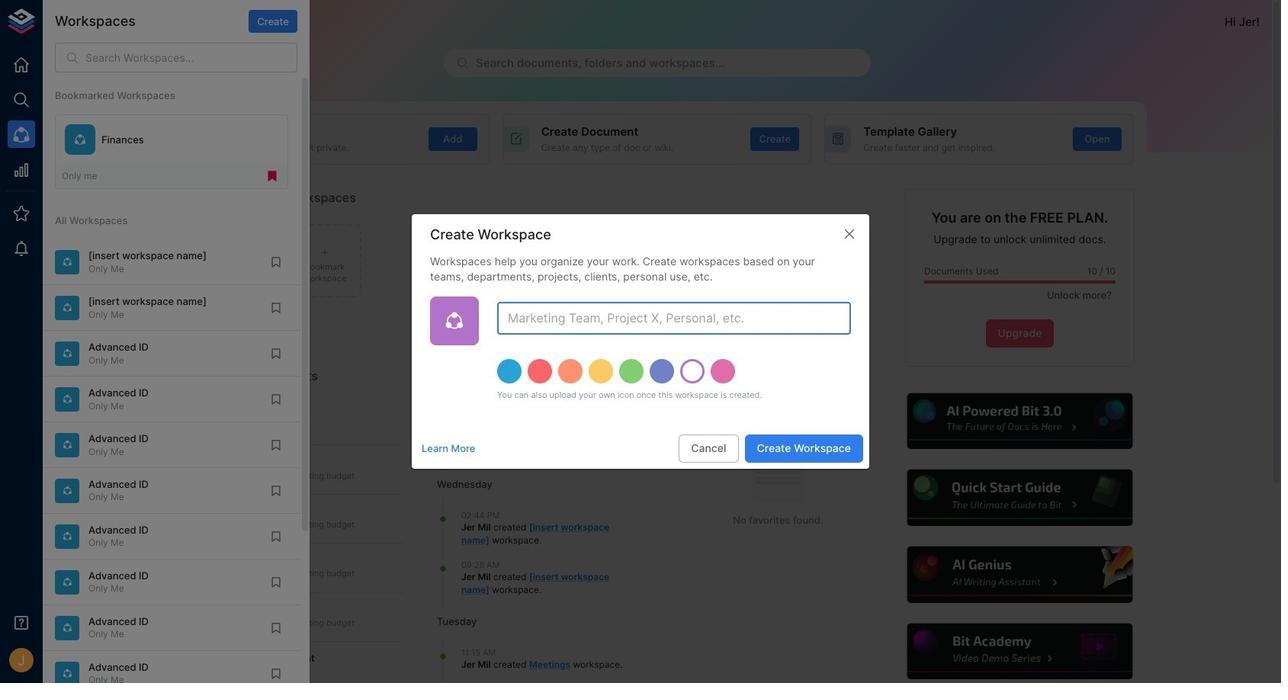 Task type: describe. For each thing, give the bounding box(es) containing it.
Search Workspaces... text field
[[85, 43, 297, 73]]

1 help image from the top
[[905, 391, 1135, 452]]

7 bookmark image from the top
[[269, 576, 283, 589]]

5 bookmark image from the top
[[269, 484, 283, 498]]

2 bookmark image from the top
[[269, 667, 283, 681]]

remove bookmark image
[[265, 169, 279, 183]]

4 bookmark image from the top
[[269, 438, 283, 452]]

3 help image from the top
[[905, 545, 1135, 605]]

2 help image from the top
[[905, 468, 1135, 528]]

3 bookmark image from the top
[[269, 393, 283, 406]]



Task type: locate. For each thing, give the bounding box(es) containing it.
bookmark image
[[269, 255, 283, 269], [269, 347, 283, 361], [269, 393, 283, 406], [269, 438, 283, 452], [269, 484, 283, 498], [269, 530, 283, 544], [269, 576, 283, 589], [269, 621, 283, 635]]

dialog
[[412, 215, 869, 469]]

4 help image from the top
[[905, 622, 1135, 682]]

1 bookmark image from the top
[[269, 255, 283, 269]]

6 bookmark image from the top
[[269, 530, 283, 544]]

bookmark image
[[269, 301, 283, 315], [269, 667, 283, 681]]

8 bookmark image from the top
[[269, 621, 283, 635]]

1 bookmark image from the top
[[269, 301, 283, 315]]

0 vertical spatial bookmark image
[[269, 301, 283, 315]]

Marketing Team, Project X, Personal, etc. text field
[[497, 303, 851, 335]]

2 bookmark image from the top
[[269, 347, 283, 361]]

1 vertical spatial bookmark image
[[269, 667, 283, 681]]

help image
[[905, 391, 1135, 452], [905, 468, 1135, 528], [905, 545, 1135, 605], [905, 622, 1135, 682]]



